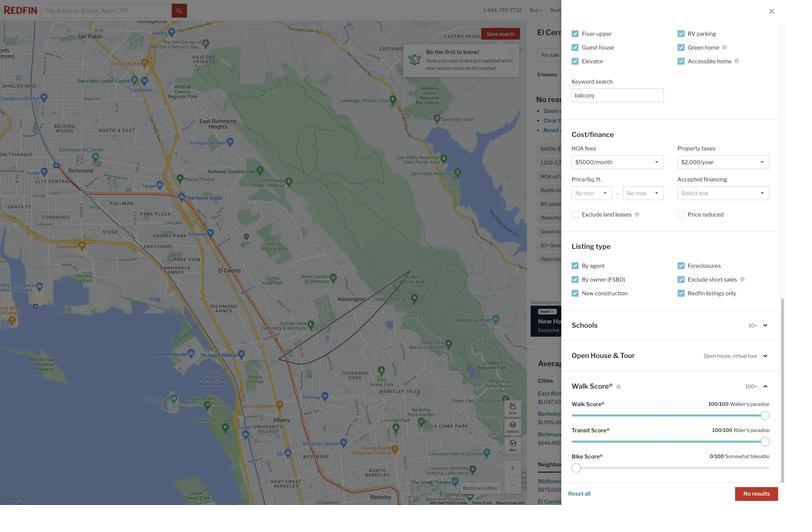 Task type: describe. For each thing, give the bounding box(es) containing it.
owner
[[590, 276, 606, 283]]

0 horizontal spatial no
[[536, 95, 547, 104]]

tour
[[620, 352, 635, 360]]

0 horizontal spatial green
[[625, 229, 639, 235]]

anytime
[[569, 256, 587, 262]]

homes inside the east richmond heights homes for sale $1,047,500
[[601, 390, 618, 397]]

2 horizontal spatial redfin
[[688, 290, 705, 297]]

2 walk score® from the top
[[572, 401, 605, 408]]

$400k-$4.5m button
[[575, 48, 620, 62]]

one
[[611, 127, 621, 134]]

0 homes •
[[537, 72, 562, 78]]

0 horizontal spatial $400k-$4.5m
[[541, 146, 572, 152]]

richmond inside the east richmond heights homes for sale $1,047,500
[[551, 390, 578, 397]]

see
[[680, 127, 690, 134]]

market.
[[481, 65, 497, 71]]

use
[[486, 501, 492, 505]]

1 walk from the top
[[572, 382, 589, 390]]

accepted financing
[[678, 176, 728, 183]]

0 vertical spatial guest house
[[582, 44, 614, 51]]

1 horizontal spatial guest
[[582, 44, 598, 51]]

remove
[[463, 485, 482, 491]]

0 vertical spatial accessible home
[[688, 58, 732, 65]]

0 vertical spatial green
[[688, 44, 704, 51]]

0 vertical spatial accessible
[[688, 58, 716, 65]]

all inside zoom out clear the map boundary reset all filters or remove one of your filters below to see more homes
[[560, 127, 566, 134]]

draw
[[509, 411, 517, 415]]

0 horizontal spatial $400k-
[[541, 146, 558, 152]]

schools
[[572, 321, 598, 329]]

remove no private pool image
[[764, 188, 768, 192]]

0 horizontal spatial short
[[709, 276, 723, 283]]

berkeley
[[538, 411, 561, 417]]

ad
[[778, 301, 781, 305]]

1 vertical spatial green home
[[625, 229, 652, 235]]

to inside the "be the first to know!" dialog
[[457, 49, 462, 55]]

1 horizontal spatial redfin listings only
[[688, 290, 736, 297]]

insights
[[719, 30, 740, 36]]

1 vertical spatial rv parking
[[541, 201, 566, 207]]

1 vertical spatial guest house
[[541, 229, 569, 235]]

have
[[585, 215, 596, 221]]

the inside zoom out clear the map boundary reset all filters or remove one of your filters below to see more homes
[[558, 117, 567, 124]]

map for map
[[509, 448, 516, 452]]

fixer-upper
[[582, 30, 612, 37]]

save your search and get updated when new homes come on the market.
[[426, 58, 513, 71]]

0 horizontal spatial redfin
[[541, 187, 556, 193]]

know!
[[463, 49, 479, 55]]

1 vertical spatial guest
[[541, 229, 554, 235]]

0 for 0 homes •
[[537, 72, 541, 78]]

report ad
[[766, 301, 781, 305]]

market insights
[[699, 30, 740, 36]]

1 horizontal spatial ft.
[[596, 176, 602, 183]]

property for property taxes
[[678, 145, 700, 152]]

homes inside save your search and get updated when new homes come on the market.
[[437, 65, 451, 71]]

2 vertical spatial house
[[554, 256, 568, 262]]

agent
[[590, 263, 605, 269]]

0 vertical spatial only
[[574, 187, 583, 193]]

of inside zoom out clear the map boundary reset all filters or remove one of your filters below to see more homes
[[622, 127, 627, 134]]

0 vertical spatial house
[[599, 44, 614, 51]]

map for map data ©2023 google
[[430, 501, 437, 505]]

homes inside homes for sale $1,349,900
[[694, 431, 711, 438]]

all filters • 31 button
[[725, 48, 772, 62]]

fixer- for uppers
[[602, 187, 615, 193]]

sale up homes for sale link
[[715, 411, 725, 417]]

your inside zoom out clear the map boundary reset all filters or remove one of your filters below to see more homes
[[628, 127, 640, 134]]

0 horizontal spatial results
[[548, 95, 573, 104]]

1,100-
[[541, 160, 555, 166]]

bike
[[572, 453, 583, 460]]

zoom out clear the map boundary reset all filters or remove one of your filters below to see more homes
[[544, 108, 723, 134]]

more
[[691, 127, 704, 134]]

hoa up to $5,000/month
[[541, 174, 598, 179]]

waterfront
[[541, 215, 566, 221]]

—
[[616, 190, 620, 196]]

homes
[[587, 28, 613, 37]]

pool
[[751, 187, 761, 193]]

7732
[[510, 7, 522, 13]]

pets allowed
[[626, 215, 654, 221]]

to right tax
[[653, 174, 658, 179]]

open house & tour
[[572, 352, 635, 360]]

0 vertical spatial exclude short sales
[[707, 174, 750, 179]]

get
[[474, 58, 481, 63]]

1 vertical spatial accessible home
[[671, 229, 709, 235]]

0 vertical spatial elevator
[[582, 58, 604, 65]]

1 horizontal spatial only
[[726, 290, 736, 297]]

0 horizontal spatial filters
[[567, 127, 582, 134]]

sale inside midtown homes for sale $875,000
[[590, 478, 600, 485]]

codes
[[599, 461, 615, 468]]

1 vertical spatial sales
[[724, 276, 737, 283]]

4+
[[702, 52, 708, 58]]

homes up homes for sale $1,349,900
[[687, 411, 705, 417]]

to inside zoom out clear the map boundary reset all filters or remove one of your filters below to see more homes
[[674, 127, 679, 134]]

&
[[613, 352, 619, 360]]

0 vertical spatial no results
[[536, 95, 573, 104]]

remove redfin listings only image
[[587, 188, 591, 192]]

1 vertical spatial house
[[555, 229, 569, 235]]

below
[[657, 127, 673, 134]]

$1,047,500
[[538, 399, 564, 405]]

0 vertical spatial cerrito,
[[546, 28, 573, 37]]

report for report ad
[[766, 301, 777, 305]]

list box for accepted financing
[[678, 186, 770, 200]]

2 walk from the top
[[572, 401, 585, 408]]

1 horizontal spatial ca
[[671, 359, 682, 368]]

average
[[538, 359, 568, 368]]

taxes
[[702, 145, 716, 152]]

construction
[[595, 290, 628, 297]]

1 vertical spatial of
[[482, 501, 485, 505]]

the inside save your search and get updated when new homes come on the market.
[[472, 65, 480, 71]]

$1,095,000
[[538, 419, 565, 425]]

property for property tax up to $2,000/year
[[617, 174, 637, 179]]

zip codes element
[[590, 455, 615, 473]]

richmond for richmond annex homes for sale
[[656, 478, 683, 485]]

land for townhouse,
[[693, 146, 702, 152]]

reduced
[[703, 211, 724, 218]]

1 vertical spatial no
[[726, 187, 733, 193]]

el for el cerrito
[[672, 280, 677, 287]]

$644,450
[[538, 440, 561, 446]]

0 vertical spatial rv parking
[[688, 30, 716, 37]]

10+ greatschools rating
[[541, 242, 595, 248]]

cost/finance
[[572, 130, 614, 139]]

coming
[[601, 160, 618, 166]]

options button
[[504, 419, 522, 436]]

remove outline
[[463, 485, 498, 491]]

$5,000/month
[[565, 174, 598, 179]]

1 vertical spatial $4.5m
[[558, 146, 572, 152]]

price
[[688, 211, 701, 218]]

keyword
[[572, 78, 595, 85]]

844-
[[488, 7, 499, 13]]

ad region
[[531, 306, 781, 337]]

remove guest house image
[[572, 230, 576, 234]]

0 vertical spatial redfin listings only
[[541, 187, 583, 193]]

e.g. office, balcony, modern text field
[[575, 92, 661, 99]]

0 horizontal spatial rv
[[541, 201, 548, 207]]

east richmond heights homes for sale $1,047,500
[[538, 390, 638, 405]]

search inside save your search and get updated when new homes come on the market.
[[449, 58, 464, 63]]

100 /100 rider's paradise
[[713, 427, 770, 433]]

property tax up to $2,000/year
[[617, 174, 687, 179]]

remove coming soon, under contract/pending image
[[690, 161, 694, 165]]

sale inside button
[[550, 52, 559, 58]]

to down the 2,750
[[559, 174, 564, 179]]

east
[[538, 390, 550, 397]]

homes inside 0 homes •
[[542, 72, 557, 78]]

exclude right remove property tax up to $2,000/year image
[[707, 174, 725, 179]]

for down somewhat
[[721, 478, 728, 485]]

options
[[507, 429, 519, 433]]

0 for 0 /100 somewhat bikeable
[[710, 453, 713, 459]]

0 horizontal spatial the
[[435, 49, 443, 55]]

homes for sale $1,349,900
[[656, 431, 731, 446]]

price reduced
[[688, 211, 724, 218]]

hookup
[[705, 215, 722, 221]]

communities
[[678, 187, 707, 193]]

error
[[518, 501, 525, 505]]

for inside midtown homes for sale $875,000
[[581, 478, 589, 485]]

0 vertical spatial sales
[[739, 174, 750, 179]]

remove accessible home image
[[712, 230, 716, 234]]

remove property tax up to $2,000/year image
[[692, 175, 696, 179]]

10+ for 10+ greatschools rating
[[541, 242, 549, 248]]

1 vertical spatial exclude short sales
[[688, 276, 737, 283]]

report ad button
[[766, 301, 781, 306]]

remove townhouse, land image
[[706, 147, 710, 151]]

map data ©2023 google
[[430, 501, 468, 505]]

midtown
[[538, 478, 561, 485]]

no results inside button
[[744, 491, 770, 497]]

first
[[445, 49, 456, 55]]

townhouse,
[[665, 146, 692, 152]]

homes right annex
[[702, 478, 720, 485]]

• for homes
[[561, 72, 562, 78]]

0 horizontal spatial ft.
[[577, 160, 581, 166]]

for left sale
[[614, 28, 625, 37]]

remove elevator image
[[610, 230, 614, 234]]

0 horizontal spatial map
[[510, 501, 517, 505]]

rider's
[[734, 427, 749, 433]]

coming soon, under contract/pending
[[601, 160, 686, 166]]

exclude left remove have view image
[[582, 211, 602, 218]]

sale down somewhat
[[729, 478, 740, 485]]

leases
[[616, 211, 632, 218]]

0 vertical spatial green home
[[688, 44, 720, 51]]

allowed
[[637, 215, 654, 221]]

exclude left 55+
[[649, 187, 667, 193]]

1 horizontal spatial filters
[[641, 127, 656, 134]]

1 horizontal spatial listings
[[706, 290, 724, 297]]

10+ for 10+
[[749, 322, 757, 328]]

for sale button
[[537, 48, 572, 62]]

midtown homes for sale $875,000
[[538, 478, 600, 493]]

upper
[[597, 30, 612, 37]]

soon,
[[619, 160, 631, 166]]

2 up from the left
[[647, 174, 652, 179]]

house,
[[717, 353, 732, 359]]

reset all button
[[568, 487, 591, 501]]

score® up heights
[[590, 382, 613, 390]]

open for open house, virtual tour
[[704, 353, 716, 359]]

annex
[[684, 478, 701, 485]]

for inside "richmond homes for sale $644,450"
[[585, 431, 592, 438]]

1 walk score® from the top
[[572, 382, 613, 390]]

studio+ / 4+ ba
[[681, 52, 715, 58]]

0 horizontal spatial listings
[[557, 187, 573, 193]]

sale inside homes for sale $1,349,900
[[721, 431, 731, 438]]



Task type: vqa. For each thing, say whether or not it's contained in the screenshot.
the bottommost 28704
no



Task type: locate. For each thing, give the bounding box(es) containing it.
map inside zoom out clear the map boundary reset all filters or remove one of your filters below to see more homes
[[568, 117, 580, 124]]

rv parking up "/"
[[688, 30, 716, 37]]

land for exclude
[[604, 211, 614, 218]]

$4.5m inside $400k-$4.5m button
[[597, 52, 612, 58]]

search inside button
[[499, 31, 514, 37]]

100 /100 walker's paradise
[[709, 401, 770, 407]]

fixer- for upper
[[582, 30, 597, 37]]

1 horizontal spatial cerrito,
[[642, 359, 669, 368]]

bike score®
[[572, 453, 603, 460]]

sale up transit score®
[[590, 411, 600, 417]]

townhouse, land
[[665, 146, 702, 152]]

neighborhoods
[[538, 461, 579, 468]]

updated
[[482, 58, 500, 63]]

0 horizontal spatial el
[[537, 28, 544, 37]]

1 vertical spatial land
[[604, 211, 614, 218]]

el left cerrito
[[672, 280, 677, 287]]

1 vertical spatial by
[[582, 276, 589, 283]]

$400k-$4.5m down fixer-upper
[[580, 52, 612, 58]]

0 horizontal spatial save
[[426, 58, 437, 63]]

a
[[507, 501, 509, 505]]

zoom
[[544, 108, 559, 114]]

el cerrito, ca homes for sale
[[537, 28, 642, 37]]

redfin
[[541, 187, 556, 193], [617, 280, 634, 287], [688, 290, 705, 297]]

open house anytime
[[541, 256, 587, 262]]

$400k-$4.5m inside button
[[580, 52, 612, 58]]

1 vertical spatial fixer-
[[602, 187, 615, 193]]

sale inside "richmond homes for sale $644,450"
[[593, 431, 603, 438]]

homes down berkeley homes for sale $1,095,000
[[566, 431, 583, 438]]

virtual
[[733, 353, 747, 359]]

1 vertical spatial cerrito,
[[642, 359, 669, 368]]

sale down cities heading
[[628, 390, 638, 397]]

list box
[[572, 155, 664, 169], [678, 155, 770, 169], [572, 186, 612, 200], [623, 186, 664, 200], [678, 186, 770, 200]]

advertisement
[[531, 300, 560, 305]]

1 vertical spatial walk score®
[[572, 401, 605, 408]]

reset inside zoom out clear the map boundary reset all filters or remove one of your filters below to see more homes
[[544, 127, 559, 134]]

open house, virtual tour
[[704, 353, 757, 359]]

None range field
[[572, 411, 770, 420], [572, 437, 770, 446], [572, 463, 770, 472], [572, 411, 770, 420], [572, 437, 770, 446], [572, 463, 770, 472]]

new
[[582, 290, 594, 297]]

1 vertical spatial hoa
[[541, 174, 551, 179]]

clear the map boundary button
[[543, 117, 606, 124]]

price/sq. ft.
[[572, 176, 602, 183]]

• down for sale button
[[561, 72, 562, 78]]

1 horizontal spatial your
[[628, 127, 640, 134]]

cities heading
[[538, 377, 774, 385]]

paradise for transit score®
[[750, 427, 770, 433]]

map left data
[[430, 501, 437, 505]]

sale down zip
[[590, 478, 600, 485]]

0 horizontal spatial $4.5m
[[558, 146, 572, 152]]

0 horizontal spatial search
[[449, 58, 464, 63]]

hoa left fees
[[572, 145, 584, 152]]

be the first to know! dialog
[[403, 40, 519, 77]]

sale inside the east richmond heights homes for sale $1,047,500
[[628, 390, 638, 397]]

richmond annex homes for sale
[[656, 478, 740, 485]]

score® down heights
[[586, 401, 605, 408]]

hoa fees
[[572, 145, 596, 152]]

1 vertical spatial ca
[[671, 359, 682, 368]]

/100 left somewhat
[[713, 453, 724, 459]]

0 horizontal spatial open
[[541, 256, 553, 262]]

redfin listings only down hoa up to $5,000/month
[[541, 187, 583, 193]]

1 up from the left
[[552, 174, 558, 179]]

rv
[[688, 30, 696, 37], [541, 201, 548, 207]]

0 vertical spatial map
[[568, 117, 580, 124]]

el for el cerrito, ca homes for sale
[[537, 28, 544, 37]]

2,750
[[555, 160, 568, 166]]

green home down pets allowed
[[625, 229, 652, 235]]

0 horizontal spatial property
[[617, 174, 637, 179]]

sale inside berkeley homes for sale $1,095,000
[[590, 411, 600, 417]]

market insights link
[[699, 22, 740, 38]]

richmond homes for sale $644,450
[[538, 431, 603, 446]]

/100 for transit score®
[[722, 427, 733, 433]]

1 vertical spatial save
[[426, 58, 437, 63]]

1-844-759-7732 link
[[484, 7, 522, 13]]

0 horizontal spatial fixer-
[[582, 30, 597, 37]]

el cerrito
[[672, 280, 696, 287]]

10+ left greatschools at the right top of the page
[[541, 242, 549, 248]]

homes for sale link
[[656, 430, 770, 439]]

homes inside berkeley homes for sale $1,095,000
[[563, 411, 580, 417]]

0 vertical spatial $400k-$4.5m
[[580, 52, 612, 58]]

map region
[[0, 0, 538, 505]]

transit score®
[[572, 427, 610, 434]]

0 vertical spatial property
[[678, 145, 700, 152]]

1 vertical spatial listings
[[706, 290, 724, 297]]

1 horizontal spatial parking
[[697, 30, 716, 37]]

hoa for hoa fees
[[572, 145, 584, 152]]

report left a
[[496, 501, 507, 505]]

prices
[[592, 359, 614, 368]]

City, Address, School, Agent, ZIP search field
[[41, 4, 172, 18]]

exclude short sales
[[707, 174, 750, 179], [688, 276, 737, 283]]

2 vertical spatial no
[[744, 491, 751, 497]]

remove have view image
[[611, 216, 615, 220]]

come
[[452, 65, 465, 71]]

0 horizontal spatial 0
[[537, 72, 541, 78]]

guest
[[582, 44, 598, 51], [541, 229, 554, 235]]

or
[[584, 127, 589, 134]]

accessible home down washer/dryer
[[671, 229, 709, 235]]

zip
[[590, 461, 598, 468]]

guest down el cerrito, ca homes for sale
[[582, 44, 598, 51]]

filters inside all filters • 31 button
[[745, 52, 759, 58]]

list box down price/sq. ft.
[[572, 186, 612, 200]]

search for keyword search
[[596, 78, 613, 85]]

tour
[[748, 353, 757, 359]]

remove 1,100-2,750 sq. ft. image
[[585, 161, 590, 165]]

guest down waterfront
[[541, 229, 554, 235]]

• inside 0 homes •
[[561, 72, 562, 78]]

1 horizontal spatial rv
[[688, 30, 696, 37]]

sale
[[626, 28, 642, 37]]

map down options
[[509, 448, 516, 452]]

2 paradise from the top
[[750, 427, 770, 433]]

the right be
[[435, 49, 443, 55]]

homes inside zoom out clear the map boundary reset all filters or remove one of your filters below to see more homes
[[706, 127, 723, 134]]

2 horizontal spatial open
[[704, 353, 716, 359]]

0 vertical spatial save
[[487, 31, 498, 37]]

listings down foreclosures
[[706, 290, 724, 297]]

1 vertical spatial walk
[[572, 401, 585, 408]]

open for open house anytime
[[541, 256, 553, 262]]

neighborhoods element
[[538, 455, 579, 473]]

/100 for walk score®
[[718, 401, 729, 407]]

on
[[466, 65, 471, 71]]

no inside button
[[744, 491, 751, 497]]

view
[[597, 215, 608, 221]]

up down "1,100-2,750 sq. ft."
[[552, 174, 558, 179]]

for up homes for sale link
[[706, 411, 713, 417]]

2 by from the top
[[582, 276, 589, 283]]

1 vertical spatial reset
[[568, 491, 584, 497]]

open left the house
[[572, 352, 589, 360]]

1 vertical spatial elevator
[[587, 229, 606, 235]]

sale right for
[[550, 52, 559, 58]]

homes inside "richmond homes for sale $644,450"
[[566, 431, 583, 438]]

under
[[632, 160, 645, 166]]

0
[[537, 72, 541, 78], [710, 453, 713, 459]]

1 by from the top
[[582, 263, 589, 269]]

1 vertical spatial ft.
[[596, 176, 602, 183]]

cerrito, up for sale button
[[546, 28, 573, 37]]

$2,000/year
[[659, 174, 687, 179]]

0 horizontal spatial redfin listings only
[[541, 187, 583, 193]]

0 vertical spatial walk
[[572, 382, 589, 390]]

google
[[457, 501, 468, 505]]

1 vertical spatial 0
[[710, 453, 713, 459]]

$4.5m down upper
[[597, 52, 612, 58]]

2 vertical spatial the
[[558, 117, 567, 124]]

1 horizontal spatial fixer-
[[602, 187, 615, 193]]

0 horizontal spatial green home
[[625, 229, 652, 235]]

house down greatschools at the right top of the page
[[554, 256, 568, 262]]

filters left below
[[641, 127, 656, 134]]

map inside 'button'
[[509, 448, 516, 452]]

/100 left the rider's
[[722, 427, 733, 433]]

2 vertical spatial search
[[596, 78, 613, 85]]

0 horizontal spatial your
[[438, 58, 448, 63]]

property down soon,
[[617, 174, 637, 179]]

berkeley homes for sale $1,095,000
[[538, 411, 600, 425]]

map right a
[[510, 501, 517, 505]]

studio+ for studio+
[[591, 146, 609, 152]]

when
[[501, 58, 513, 63]]

tax
[[638, 174, 645, 179]]

ft.
[[577, 160, 581, 166], [596, 176, 602, 183]]

0 vertical spatial reset
[[544, 127, 559, 134]]

average home prices near el cerrito, ca
[[538, 359, 682, 368]]

el right near
[[633, 359, 640, 368]]

list box up tax
[[572, 155, 664, 169]]

ca
[[575, 28, 586, 37], [671, 359, 682, 368]]

save for save search
[[487, 31, 498, 37]]

save inside button
[[487, 31, 498, 37]]

richmond inside "richmond homes for sale $644,450"
[[538, 431, 565, 438]]

reset inside button
[[568, 491, 584, 497]]

0 down for sale button
[[537, 72, 541, 78]]

no results
[[536, 95, 573, 104], [744, 491, 770, 497]]

1 vertical spatial your
[[628, 127, 640, 134]]

1 vertical spatial •
[[561, 72, 562, 78]]

terms of use link
[[472, 501, 492, 505]]

report left the ad
[[766, 301, 777, 305]]

short up private
[[726, 174, 738, 179]]

save
[[487, 31, 498, 37], [426, 58, 437, 63]]

paradise right the rider's
[[750, 427, 770, 433]]

search up the 'come'
[[449, 58, 464, 63]]

• for filters
[[760, 52, 761, 58]]

by
[[582, 263, 589, 269], [582, 276, 589, 283]]

guest house down fixer-upper
[[582, 44, 614, 51]]

exclude short sales down foreclosures
[[688, 276, 737, 283]]

1 vertical spatial accessible
[[671, 229, 695, 235]]

100 for walk score®
[[709, 401, 718, 407]]

for
[[542, 52, 549, 58]]

sq.
[[569, 160, 575, 166]]

studio+ for studio+ / 4+ ba
[[681, 52, 699, 58]]

parking up waterfront
[[549, 201, 566, 207]]

0 horizontal spatial guest
[[541, 229, 554, 235]]

heights
[[579, 390, 599, 397]]

1 vertical spatial 100
[[713, 427, 722, 433]]

redfin down cerrito
[[688, 290, 705, 297]]

$400k- inside button
[[580, 52, 597, 58]]

0 vertical spatial •
[[760, 52, 761, 58]]

1 horizontal spatial results
[[752, 491, 770, 497]]

richmond up $644,450
[[538, 431, 565, 438]]

elevator down have view
[[587, 229, 606, 235]]

homes right more
[[706, 127, 723, 134]]

open down greatschools at the right top of the page
[[541, 256, 553, 262]]

0 horizontal spatial no results
[[536, 95, 573, 104]]

sale left the rider's
[[721, 431, 731, 438]]

open left 'house,'
[[704, 353, 716, 359]]

0 horizontal spatial studio+
[[591, 146, 609, 152]]

paradise down 100+
[[750, 401, 770, 407]]

sales
[[739, 174, 750, 179], [724, 276, 737, 283]]

2 horizontal spatial filters
[[745, 52, 759, 58]]

richmond left annex
[[656, 478, 683, 485]]

remove fixer-uppers image
[[634, 188, 638, 192]]

homes up transit
[[563, 411, 580, 417]]

list box down tax
[[623, 186, 664, 200]]

0 vertical spatial /100
[[718, 401, 729, 407]]

paradise for walk score®
[[750, 401, 770, 407]]

elevator up keyword search
[[582, 58, 604, 65]]

1 paradise from the top
[[750, 401, 770, 407]]

green down pets
[[625, 229, 639, 235]]

0 vertical spatial redfin
[[541, 187, 556, 193]]

0 horizontal spatial all
[[560, 127, 566, 134]]

/100 for bike score®
[[713, 453, 724, 459]]

search
[[499, 31, 514, 37], [449, 58, 464, 63], [596, 78, 613, 85]]

for up the reset all
[[581, 478, 589, 485]]

0 horizontal spatial guest house
[[541, 229, 569, 235]]

$400k-$4.5m up "1,100-2,750 sq. ft."
[[541, 146, 572, 152]]

1 horizontal spatial up
[[647, 174, 652, 179]]

accessible down washer/dryer
[[671, 229, 695, 235]]

• inside button
[[760, 52, 761, 58]]

10+ up tour
[[749, 322, 757, 328]]

score® for walk
[[586, 401, 605, 408]]

1-
[[484, 7, 488, 13]]

by for by owner (fsbo)
[[582, 276, 589, 283]]

open
[[541, 256, 553, 262], [572, 352, 589, 360], [704, 353, 716, 359]]

1 horizontal spatial reset
[[568, 491, 584, 497]]

by down anytime
[[582, 263, 589, 269]]

search for save search
[[499, 31, 514, 37]]

1-844-759-7732
[[484, 7, 522, 13]]

accessible home down ba at the right top of the page
[[688, 58, 732, 65]]

1 vertical spatial search
[[449, 58, 464, 63]]

homes right the new
[[437, 65, 451, 71]]

to right the first
[[457, 49, 462, 55]]

of right one
[[622, 127, 627, 134]]

rv parking
[[688, 30, 716, 37], [541, 201, 566, 207]]

100+
[[746, 383, 757, 389]]

google image
[[2, 496, 24, 505]]

all inside button
[[585, 491, 591, 497]]

hoa for hoa up to $5,000/month
[[541, 174, 551, 179]]

ca up cities heading
[[671, 359, 682, 368]]

list box down financing
[[678, 186, 770, 200]]

0 vertical spatial short
[[726, 174, 738, 179]]

2 horizontal spatial el
[[672, 280, 677, 287]]

0 vertical spatial richmond
[[551, 390, 578, 397]]

save for save your search and get updated when new homes come on the market.
[[426, 58, 437, 63]]

list box for property taxes
[[678, 155, 770, 169]]

green up studio+ / 4+ ba
[[688, 44, 704, 51]]

zip codes
[[590, 461, 615, 468]]

for inside homes for sale $1,349,900
[[713, 431, 720, 438]]

/100 left walker's
[[718, 401, 729, 407]]

0 vertical spatial guest
[[582, 44, 598, 51]]

31
[[762, 52, 768, 58]]

1 horizontal spatial $400k-
[[580, 52, 597, 58]]

1 horizontal spatial sales
[[739, 174, 750, 179]]

remove $400k-$4.5m image
[[576, 147, 580, 151]]

1 horizontal spatial short
[[726, 174, 738, 179]]

terms of use
[[472, 501, 492, 505]]

your
[[438, 58, 448, 63], [628, 127, 640, 134]]

search up e.g. office, balcony, modern text box
[[596, 78, 613, 85]]

1 horizontal spatial •
[[760, 52, 761, 58]]

0 horizontal spatial parking
[[549, 201, 566, 207]]

filters down clear the map boundary button
[[567, 127, 582, 134]]

1 horizontal spatial report
[[766, 301, 777, 305]]

walk score® down heights
[[572, 401, 605, 408]]

land left the remove townhouse, land image
[[693, 146, 702, 152]]

100 for transit score®
[[713, 427, 722, 433]]

0 inside 0 homes •
[[537, 72, 541, 78]]

cerrito,
[[546, 28, 573, 37], [642, 359, 669, 368]]

homes down for sale
[[542, 72, 557, 78]]

0 vertical spatial ca
[[575, 28, 586, 37]]

/
[[700, 52, 701, 58]]

house
[[591, 352, 612, 360]]

0 vertical spatial all
[[560, 127, 566, 134]]

0 horizontal spatial map
[[430, 501, 437, 505]]

list box for hoa fees
[[572, 155, 664, 169]]

save inside save your search and get updated when new homes come on the market.
[[426, 58, 437, 63]]

homes inside midtown homes for sale $875,000
[[562, 478, 580, 485]]

0 vertical spatial paradise
[[750, 401, 770, 407]]

the right the on at the right
[[472, 65, 480, 71]]

price/sq.
[[572, 176, 595, 183]]

redfin listings only
[[541, 187, 583, 193], [688, 290, 736, 297]]

remove waterfront image
[[569, 216, 574, 220]]

your inside save your search and get updated when new homes come on the market.
[[438, 58, 448, 63]]

open for open house & tour
[[572, 352, 589, 360]]

0 horizontal spatial report
[[496, 501, 507, 505]]

save search
[[487, 31, 514, 37]]

100 up kensington homes for sale
[[709, 401, 718, 407]]

759-
[[499, 7, 510, 13]]

save search button
[[481, 28, 520, 40]]

0 vertical spatial $4.5m
[[597, 52, 612, 58]]

$875,000
[[538, 487, 561, 493]]

0 horizontal spatial up
[[552, 174, 558, 179]]

all down clear the map boundary button
[[560, 127, 566, 134]]

by for by agent
[[582, 263, 589, 269]]

save up the new
[[426, 58, 437, 63]]

report a map error
[[496, 501, 525, 505]]

fees
[[585, 145, 596, 152]]

list box up financing
[[678, 155, 770, 169]]

reset right $875,000
[[568, 491, 584, 497]]

1 vertical spatial $400k-
[[541, 146, 558, 152]]

walk score®
[[572, 382, 613, 390], [572, 401, 605, 408]]

report for report a map error
[[496, 501, 507, 505]]

$4.5m left remove $400k-$4.5m icon
[[558, 146, 572, 152]]

short down foreclosures
[[709, 276, 723, 283]]

0 horizontal spatial hoa
[[541, 174, 551, 179]]

rv parking up waterfront
[[541, 201, 566, 207]]

redfin listings only down cerrito
[[688, 290, 736, 297]]

ba
[[709, 52, 715, 58]]

remove green home image
[[655, 230, 660, 234]]

green home
[[688, 44, 720, 51], [625, 229, 652, 235]]

map down out
[[568, 117, 580, 124]]

for up bike score®
[[585, 431, 592, 438]]

listing type
[[572, 242, 611, 251]]

score® for transit
[[591, 427, 610, 434]]

report inside 'button'
[[766, 301, 777, 305]]

market
[[699, 30, 718, 36]]

new
[[426, 65, 436, 71]]

studio+ inside button
[[681, 52, 699, 58]]

1 horizontal spatial el
[[633, 359, 640, 368]]

1 vertical spatial all
[[585, 491, 591, 497]]

submit search image
[[177, 8, 182, 14]]

1 vertical spatial green
[[625, 229, 639, 235]]

results inside no results button
[[752, 491, 770, 497]]

score® for bike
[[585, 453, 603, 460]]

richmond for richmond homes for sale $644,450
[[538, 431, 565, 438]]

exclude down foreclosures
[[688, 276, 708, 283]]

for inside the east richmond heights homes for sale $1,047,500
[[619, 390, 627, 397]]

el up for
[[537, 28, 544, 37]]

for inside berkeley homes for sale $1,095,000
[[581, 411, 589, 417]]

map
[[509, 448, 516, 452], [430, 501, 437, 505]]

parking up 4+
[[697, 30, 716, 37]]

100 left the rider's
[[713, 427, 722, 433]]

score® up zip
[[585, 453, 603, 460]]

2 vertical spatial /100
[[713, 453, 724, 459]]

0 vertical spatial parking
[[697, 30, 716, 37]]

remove 10+ greatschools rating image
[[599, 243, 603, 248]]

your down the first
[[438, 58, 448, 63]]

filters
[[745, 52, 759, 58], [567, 127, 582, 134], [641, 127, 656, 134]]

1 horizontal spatial redfin
[[617, 280, 634, 287]]

1 horizontal spatial save
[[487, 31, 498, 37]]



